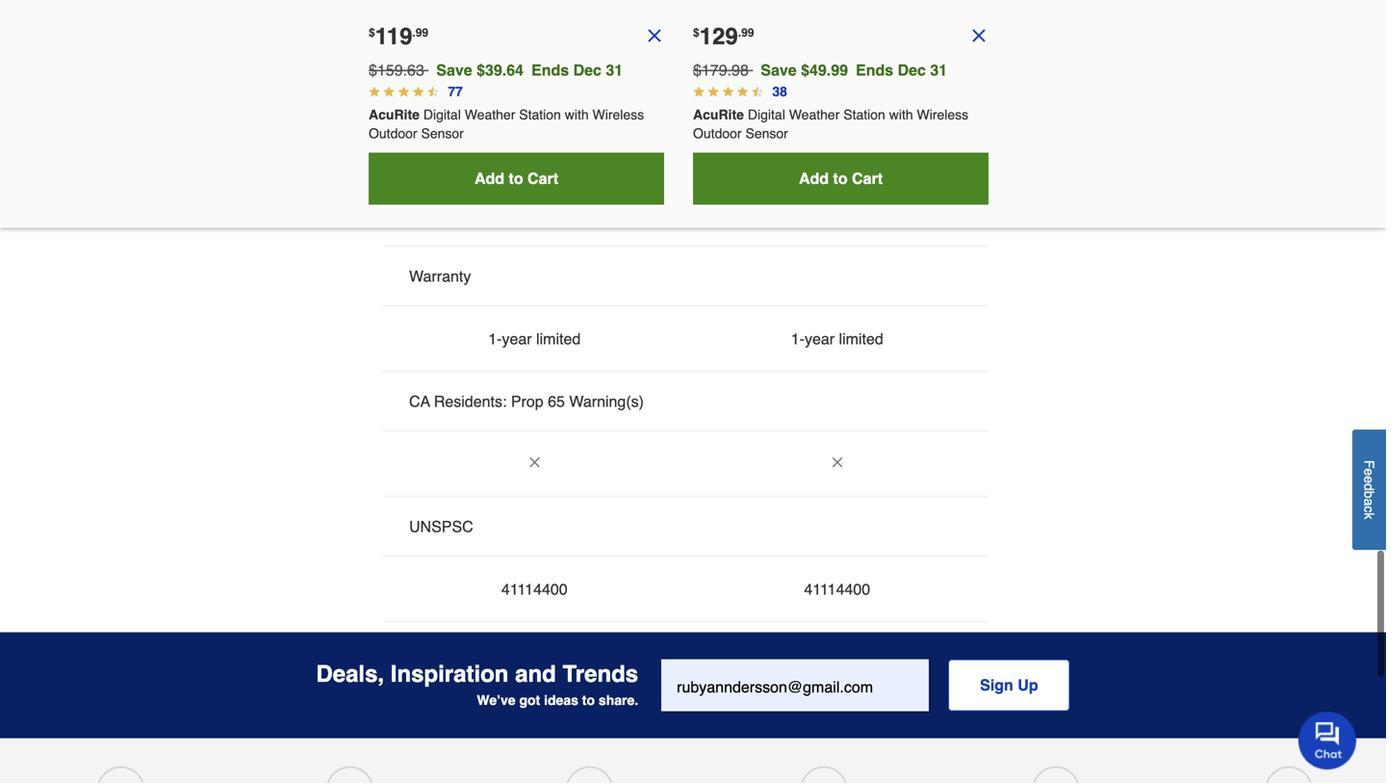 Task type: locate. For each thing, give the bounding box(es) containing it.
6 4.5 out of 5 stars image from the left
[[708, 86, 720, 97]]

1 horizontal spatial add
[[799, 170, 829, 188]]

outdoor down $159.63
[[369, 126, 418, 141]]

with
[[565, 107, 589, 122], [890, 107, 914, 122]]

1 station from the left
[[519, 107, 561, 122]]

1 horizontal spatial .
[[738, 26, 742, 39]]

$179.98
[[693, 61, 749, 79]]

e
[[1362, 468, 1378, 476], [1362, 476, 1378, 483]]

4.5 out of 5 stars image
[[413, 86, 424, 97], [723, 86, 734, 97], [737, 86, 749, 97], [752, 86, 764, 97]]

4 4.5 out of 5 stars image from the left
[[427, 86, 439, 97]]

digital down the 77
[[424, 107, 461, 122]]

no image
[[645, 26, 665, 45], [970, 26, 989, 45]]

save up '38'
[[761, 61, 797, 79]]

0 horizontal spatial to
[[509, 170, 524, 188]]

1 horizontal spatial no image
[[970, 26, 989, 45]]

2 save from the left
[[761, 61, 797, 79]]

0 horizontal spatial 1-year limited
[[489, 330, 581, 348]]

0 horizontal spatial no image
[[527, 455, 542, 470]]

3 4.5 out of 5 stars element from the left
[[398, 86, 410, 97]]

1 $ from the left
[[369, 26, 375, 39]]

1 horizontal spatial limited
[[839, 330, 884, 348]]

1 add to cart button from the left
[[369, 153, 665, 205]]

1-year limited
[[489, 330, 581, 348], [791, 330, 884, 348]]

0 horizontal spatial wireless
[[593, 107, 645, 122]]

save
[[437, 61, 473, 79], [761, 61, 797, 79]]

to
[[509, 170, 524, 188], [834, 170, 848, 188], [583, 693, 595, 708]]

4.5 out of 5 stars image
[[369, 86, 380, 97], [384, 86, 395, 97], [398, 86, 410, 97], [427, 86, 439, 97], [693, 86, 705, 97], [708, 86, 720, 97]]

up
[[1018, 676, 1039, 694]]

weather down $39.64
[[465, 107, 516, 122]]

$49.99
[[801, 61, 849, 79]]

e up d
[[1362, 468, 1378, 476]]

0 horizontal spatial station
[[519, 107, 561, 122]]

$ 119 . 99
[[369, 23, 429, 50]]

no image for 129
[[970, 26, 989, 45]]

1 horizontal spatial 31
[[931, 61, 948, 79]]

save for 129
[[761, 61, 797, 79]]

inspiration
[[391, 661, 509, 687]]

chat invite button image
[[1299, 711, 1358, 770]]

. up $179.98
[[738, 26, 742, 39]]

0 horizontal spatial 41114400
[[502, 580, 568, 598]]

save $49.99 ends dec 31
[[761, 61, 948, 79]]

99
[[416, 26, 429, 39], [742, 26, 755, 39]]

2 31 from the left
[[931, 61, 948, 79]]

1 horizontal spatial no image
[[830, 455, 845, 470]]

0 horizontal spatial $
[[369, 26, 375, 39]]

0 horizontal spatial add to cart
[[475, 170, 559, 188]]

0 horizontal spatial sensor
[[421, 126, 464, 141]]

cart
[[528, 170, 559, 188], [852, 170, 883, 188]]

f
[[1362, 460, 1378, 468]]

add to cart
[[475, 170, 559, 188], [799, 170, 883, 188]]

65
[[548, 392, 565, 410]]

2 limited from the left
[[839, 330, 884, 348]]

1 sensor from the left
[[421, 126, 464, 141]]

0 horizontal spatial save
[[437, 61, 473, 79]]

1 add to cart from the left
[[475, 170, 559, 188]]

0 horizontal spatial outdoor
[[369, 126, 418, 141]]

sensor
[[421, 126, 464, 141], [746, 126, 789, 141]]

2 41114400 from the left
[[805, 580, 871, 598]]

$ up $179.98
[[693, 26, 700, 39]]

2 . from the left
[[738, 26, 742, 39]]

4 4.5 out of 5 stars image from the left
[[752, 86, 764, 97]]

2 no image from the left
[[970, 26, 989, 45]]

1 yes image from the left
[[527, 204, 542, 220]]

0 horizontal spatial no image
[[645, 26, 665, 45]]

2 station from the left
[[844, 107, 886, 122]]

1 horizontal spatial 1-year limited
[[791, 330, 884, 348]]

2 digital weather station with wireless outdoor sensor from the left
[[693, 107, 973, 141]]

99 inside $ 129 . 99
[[742, 26, 755, 39]]

0 horizontal spatial add to cart button
[[369, 153, 665, 205]]

0 horizontal spatial digital
[[424, 107, 461, 122]]

2 1-year limited from the left
[[791, 330, 884, 348]]

1 99 from the left
[[416, 26, 429, 39]]

k
[[1362, 512, 1378, 519]]

1 with from the left
[[565, 107, 589, 122]]

contact us & faq image
[[97, 766, 145, 783]]

f e e d b a c k
[[1362, 460, 1378, 519]]

installation services image
[[1032, 766, 1080, 783]]

1 horizontal spatial sensor
[[746, 126, 789, 141]]

1 horizontal spatial $
[[693, 26, 700, 39]]

e up b
[[1362, 476, 1378, 483]]

0 horizontal spatial acurite
[[369, 107, 420, 122]]

acurite
[[369, 107, 420, 122], [693, 107, 744, 122]]

no image
[[527, 455, 542, 470], [830, 455, 845, 470]]

1 horizontal spatial year
[[805, 330, 835, 348]]

0 horizontal spatial add
[[475, 170, 505, 188]]

station
[[519, 107, 561, 122], [844, 107, 886, 122]]

1 31 from the left
[[606, 61, 623, 79]]

0 horizontal spatial cart
[[528, 170, 559, 188]]

sensor down the 77
[[421, 126, 464, 141]]

99 right 129
[[742, 26, 755, 39]]

1 wireless from the left
[[593, 107, 645, 122]]

1 horizontal spatial with
[[890, 107, 914, 122]]

1 4.5 out of 5 stars image from the left
[[413, 86, 424, 97]]

1 1-year limited from the left
[[489, 330, 581, 348]]

1 no image from the left
[[645, 26, 665, 45]]

. inside $ 119 . 99
[[413, 26, 416, 39]]

1 no image from the left
[[527, 455, 542, 470]]

1 horizontal spatial wireless
[[917, 107, 969, 122]]

1 horizontal spatial dec
[[898, 61, 926, 79]]

weather down $49.99
[[789, 107, 840, 122]]

0 horizontal spatial year
[[502, 330, 532, 348]]

add to cart button
[[369, 153, 665, 205], [693, 153, 989, 205]]

dec
[[574, 61, 602, 79], [898, 61, 926, 79]]

8 4.5 out of 5 stars element from the left
[[723, 86, 734, 97]]

ends
[[532, 61, 569, 79], [856, 61, 894, 79]]

1 dec from the left
[[574, 61, 602, 79]]

1 . from the left
[[413, 26, 416, 39]]

0 horizontal spatial 99
[[416, 26, 429, 39]]

sensor down '38'
[[746, 126, 789, 141]]

119
[[375, 23, 413, 50]]

prop
[[511, 392, 544, 410]]

yes image
[[527, 204, 542, 220], [830, 204, 845, 220]]

2 with from the left
[[890, 107, 914, 122]]

1 horizontal spatial outdoor
[[693, 126, 742, 141]]

0 horizontal spatial weather
[[465, 107, 516, 122]]

digital weather station with wireless outdoor sensor down $49.99
[[693, 107, 973, 141]]

0 horizontal spatial dec
[[574, 61, 602, 79]]

2 ends from the left
[[856, 61, 894, 79]]

0 horizontal spatial digital weather station with wireless outdoor sensor
[[369, 107, 648, 141]]

1 weather from the left
[[465, 107, 516, 122]]

2 $ from the left
[[693, 26, 700, 39]]

2 wireless from the left
[[917, 107, 969, 122]]

order status image
[[326, 766, 374, 783]]

2 e from the top
[[1362, 476, 1378, 483]]

1 horizontal spatial ends
[[856, 61, 894, 79]]

got
[[520, 693, 541, 708]]

dec right $39.64
[[574, 61, 602, 79]]

31
[[606, 61, 623, 79], [931, 61, 948, 79]]

0 horizontal spatial limited
[[537, 330, 581, 348]]

wireless
[[593, 107, 645, 122], [917, 107, 969, 122]]

with down save $49.99 ends dec 31
[[890, 107, 914, 122]]

outdoor
[[369, 126, 418, 141], [693, 126, 742, 141]]

. for 129
[[738, 26, 742, 39]]

0 horizontal spatial ends
[[532, 61, 569, 79]]

0 horizontal spatial yes image
[[527, 204, 542, 220]]

1 horizontal spatial acurite
[[693, 107, 744, 122]]

acurite down $159.63
[[369, 107, 420, 122]]

a
[[1362, 498, 1378, 506]]

1-
[[489, 330, 502, 348], [791, 330, 805, 348]]

1 horizontal spatial save
[[761, 61, 797, 79]]

1 horizontal spatial add to cart button
[[693, 153, 989, 205]]

digital down '38'
[[748, 107, 786, 122]]

1 e from the top
[[1362, 468, 1378, 476]]

1 horizontal spatial 99
[[742, 26, 755, 39]]

dec right $49.99
[[898, 61, 926, 79]]

1 ends from the left
[[532, 61, 569, 79]]

1 horizontal spatial digital weather station with wireless outdoor sensor
[[693, 107, 973, 141]]

2 outdoor from the left
[[693, 126, 742, 141]]

4.5 out of 5 stars element
[[369, 86, 380, 97], [384, 86, 395, 97], [398, 86, 410, 97], [413, 86, 424, 97], [427, 86, 439, 97], [693, 86, 705, 97], [708, 86, 720, 97], [723, 86, 734, 97], [737, 86, 749, 97], [752, 86, 764, 97]]

with down save $39.64 ends dec 31
[[565, 107, 589, 122]]

129
[[700, 23, 738, 50]]

0 horizontal spatial with
[[565, 107, 589, 122]]

0 horizontal spatial 31
[[606, 61, 623, 79]]

1 horizontal spatial 1-
[[791, 330, 805, 348]]

3 4.5 out of 5 stars image from the left
[[737, 86, 749, 97]]

1 horizontal spatial 41114400
[[805, 580, 871, 598]]

limited
[[537, 330, 581, 348], [839, 330, 884, 348]]

2 99 from the left
[[742, 26, 755, 39]]

. inside $ 129 . 99
[[738, 26, 742, 39]]

dec for 129
[[898, 61, 926, 79]]

$ 129 . 99
[[693, 23, 755, 50]]

1 horizontal spatial digital
[[748, 107, 786, 122]]

1 horizontal spatial cart
[[852, 170, 883, 188]]

1 1- from the left
[[489, 330, 502, 348]]

0 horizontal spatial .
[[413, 26, 416, 39]]

outdoor down $179.98
[[693, 126, 742, 141]]

c
[[1362, 506, 1378, 512]]

1 41114400 from the left
[[502, 580, 568, 598]]

$
[[369, 26, 375, 39], [693, 26, 700, 39]]

deals,
[[316, 661, 384, 687]]

2 no image from the left
[[830, 455, 845, 470]]

add
[[475, 170, 505, 188], [799, 170, 829, 188]]

9 4.5 out of 5 stars element from the left
[[737, 86, 749, 97]]

2 4.5 out of 5 stars image from the left
[[384, 86, 395, 97]]

residents:
[[434, 392, 507, 410]]

1 horizontal spatial to
[[583, 693, 595, 708]]

digital weather station with wireless outdoor sensor
[[369, 107, 648, 141], [693, 107, 973, 141]]

1 horizontal spatial weather
[[789, 107, 840, 122]]

1 horizontal spatial add to cart
[[799, 170, 883, 188]]

2 horizontal spatial to
[[834, 170, 848, 188]]

1 horizontal spatial yes image
[[830, 204, 845, 220]]

0 horizontal spatial 1-
[[489, 330, 502, 348]]

digital weather station with wireless outdoor sensor down $39.64
[[369, 107, 648, 141]]

save up the 77
[[437, 61, 473, 79]]

2 dec from the left
[[898, 61, 926, 79]]

$ up $159.63
[[369, 26, 375, 39]]

$39.64
[[477, 61, 524, 79]]

2 add to cart from the left
[[799, 170, 883, 188]]

acurite down $179.98
[[693, 107, 744, 122]]

sign up form
[[662, 659, 1071, 713]]

lowe's credit center image
[[566, 766, 614, 783]]

$ inside $ 119 . 99
[[369, 26, 375, 39]]

1 horizontal spatial station
[[844, 107, 886, 122]]

6 4.5 out of 5 stars element from the left
[[693, 86, 705, 97]]

dec for 119
[[574, 61, 602, 79]]

99 inside $ 119 . 99
[[416, 26, 429, 39]]

ends right $39.64
[[532, 61, 569, 79]]

99 right 119
[[416, 26, 429, 39]]

.
[[413, 26, 416, 39], [738, 26, 742, 39]]

station down save $49.99 ends dec 31
[[844, 107, 886, 122]]

$ inside $ 129 . 99
[[693, 26, 700, 39]]

. up $159.63
[[413, 26, 416, 39]]

share.
[[599, 693, 639, 708]]

weather
[[465, 107, 516, 122], [789, 107, 840, 122]]

41114400
[[502, 580, 568, 598], [805, 580, 871, 598]]

digital
[[424, 107, 461, 122], [748, 107, 786, 122]]

station down save $39.64 ends dec 31
[[519, 107, 561, 122]]

1 save from the left
[[437, 61, 473, 79]]

year
[[502, 330, 532, 348], [805, 330, 835, 348]]

ends right $49.99
[[856, 61, 894, 79]]

sign up button
[[949, 659, 1071, 711]]

1 cart from the left
[[528, 170, 559, 188]]



Task type: describe. For each thing, give the bounding box(es) containing it.
. for 119
[[413, 26, 416, 39]]

ends for 129
[[856, 61, 894, 79]]

ca
[[409, 392, 430, 410]]

save for 119
[[437, 61, 473, 79]]

2 add to cart button from the left
[[693, 153, 989, 205]]

2 year from the left
[[805, 330, 835, 348]]

1 year from the left
[[502, 330, 532, 348]]

$ for 129
[[693, 26, 700, 39]]

unspsc
[[409, 518, 474, 535]]

1 4.5 out of 5 stars element from the left
[[369, 86, 380, 97]]

gift cards image
[[800, 766, 848, 783]]

4 4.5 out of 5 stars element from the left
[[413, 86, 424, 97]]

1 add from the left
[[475, 170, 505, 188]]

and
[[515, 661, 556, 687]]

lowe's app image
[[1266, 766, 1314, 783]]

warning(s)
[[570, 392, 644, 410]]

1 outdoor from the left
[[369, 126, 418, 141]]

2 add from the left
[[799, 170, 829, 188]]

31 for 119
[[606, 61, 623, 79]]

3 4.5 out of 5 stars image from the left
[[398, 86, 410, 97]]

7 4.5 out of 5 stars element from the left
[[708, 86, 720, 97]]

2 sensor from the left
[[746, 126, 789, 141]]

2 yes image from the left
[[830, 204, 845, 220]]

2 4.5 out of 5 stars image from the left
[[723, 86, 734, 97]]

ends for 119
[[532, 61, 569, 79]]

d
[[1362, 483, 1378, 491]]

save $39.64 ends dec 31
[[437, 61, 623, 79]]

warranty
[[409, 267, 471, 285]]

31 for 129
[[931, 61, 948, 79]]

$159.63
[[369, 61, 425, 79]]

77
[[448, 84, 463, 99]]

sign
[[981, 676, 1014, 694]]

2 1- from the left
[[791, 330, 805, 348]]

2 cart from the left
[[852, 170, 883, 188]]

ideas
[[544, 693, 579, 708]]

ca residents: prop 65 warning(s)
[[409, 392, 644, 410]]

no image for 119
[[645, 26, 665, 45]]

2 acurite from the left
[[693, 107, 744, 122]]

Email Address email field
[[662, 659, 930, 711]]

we've
[[477, 693, 516, 708]]

$ for 119
[[369, 26, 375, 39]]

1 4.5 out of 5 stars image from the left
[[369, 86, 380, 97]]

2 digital from the left
[[748, 107, 786, 122]]

2 4.5 out of 5 stars element from the left
[[384, 86, 395, 97]]

5 4.5 out of 5 stars element from the left
[[427, 86, 439, 97]]

99 for 129
[[742, 26, 755, 39]]

f e e d b a c k button
[[1353, 429, 1387, 550]]

trends
[[563, 661, 639, 687]]

to inside deals, inspiration and trends we've got ideas to share.
[[583, 693, 595, 708]]

b
[[1362, 491, 1378, 498]]

2 weather from the left
[[789, 107, 840, 122]]

sign up
[[981, 676, 1039, 694]]

1 digital weather station with wireless outdoor sensor from the left
[[369, 107, 648, 141]]

38
[[773, 84, 788, 99]]

1 digital from the left
[[424, 107, 461, 122]]

1 limited from the left
[[537, 330, 581, 348]]

5 4.5 out of 5 stars image from the left
[[693, 86, 705, 97]]

99 for 119
[[416, 26, 429, 39]]

1 acurite from the left
[[369, 107, 420, 122]]

10 4.5 out of 5 stars element from the left
[[752, 86, 764, 97]]

deals, inspiration and trends we've got ideas to share.
[[316, 661, 639, 708]]



Task type: vqa. For each thing, say whether or not it's contained in the screenshot.
Heater related to Parts
no



